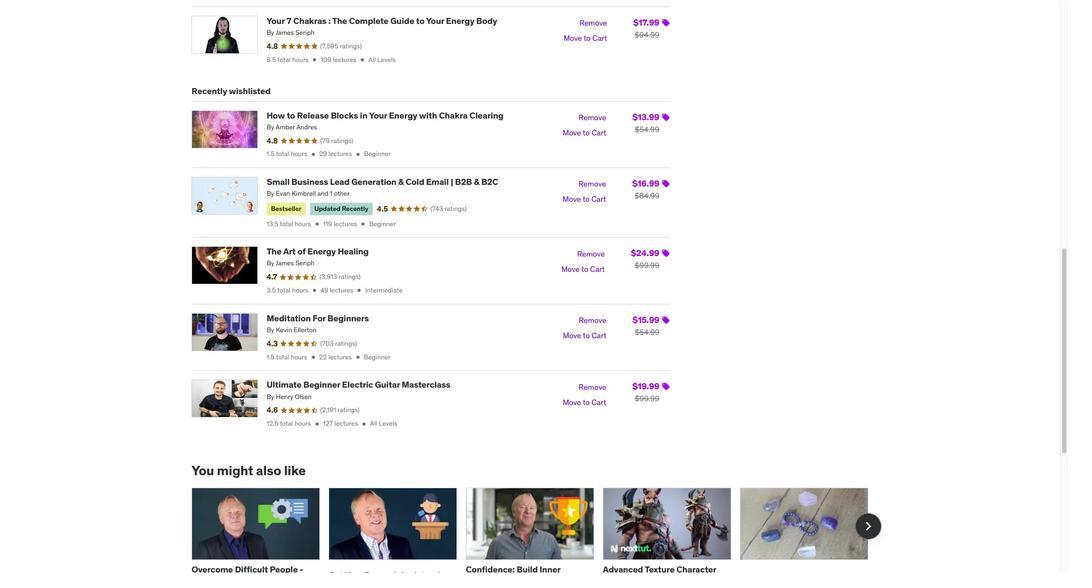 Task type: vqa. For each thing, say whether or not it's contained in the screenshot.


Task type: locate. For each thing, give the bounding box(es) containing it.
1 vertical spatial 1.5 total hours
[[267, 353, 307, 361]]

2 $54.99 from the top
[[635, 328, 660, 337]]

& left b2c
[[474, 176, 479, 187]]

(3,913
[[320, 273, 337, 281]]

hours left 49
[[292, 286, 309, 294]]

4.8 down amber
[[267, 136, 278, 146]]

79 ratings element
[[320, 136, 353, 145]]

cart left $13.99 $54.99
[[592, 128, 606, 138]]

ratings) up 49 lectures
[[339, 273, 361, 281]]

lectures for release
[[329, 150, 352, 158]]

energy inside the art of energy healing by james seriph
[[307, 246, 336, 257]]

1 1.5 total hours from the top
[[267, 150, 307, 158]]

2 by from the top
[[267, 123, 274, 131]]

hours
[[292, 55, 309, 63], [291, 150, 307, 158], [295, 220, 311, 228], [292, 286, 309, 294], [291, 353, 307, 361], [295, 420, 311, 428]]

5 by from the top
[[267, 326, 274, 334]]

wishlisted
[[229, 86, 271, 97]]

move for $15.99
[[563, 331, 581, 341]]

$54.99 inside $15.99 $54.99
[[635, 328, 660, 337]]

0 vertical spatial levels
[[377, 55, 396, 63]]

might
[[217, 463, 253, 479]]

by up 4.7
[[267, 259, 274, 267]]

703 ratings element
[[320, 340, 357, 349]]

bestseller
[[271, 205, 301, 213]]

(743 ratings)
[[430, 205, 467, 213]]

ratings) inside 2,191 ratings element
[[338, 406, 360, 414]]

0 vertical spatial seriph
[[295, 28, 315, 36]]

1 vertical spatial james
[[276, 259, 294, 267]]

art
[[283, 246, 296, 257]]

cart for $17.99
[[593, 33, 607, 43]]

1 vertical spatial 1.5
[[267, 353, 275, 361]]

0 vertical spatial $54.99
[[635, 124, 660, 134]]

1 horizontal spatial recently
[[342, 205, 368, 213]]

small business lead generation & cold email | b2b & b2c link
[[267, 176, 498, 187]]

lectures for chakras
[[333, 55, 357, 63]]

xxsmall image
[[311, 56, 319, 64], [354, 151, 362, 158], [309, 354, 317, 361], [313, 420, 321, 428]]

lectures for beginners
[[328, 353, 352, 361]]

ratings) up 127 lectures
[[338, 406, 360, 414]]

1 by from the top
[[267, 28, 274, 36]]

you
[[192, 463, 214, 479]]

1 vertical spatial all
[[370, 420, 377, 428]]

lectures down 79 ratings 'element'
[[329, 150, 352, 158]]

4 by from the top
[[267, 259, 274, 267]]

remove button left $24.99
[[577, 247, 605, 262]]

lectures down 3,913 ratings element
[[330, 286, 353, 294]]

coupon icon image right $19.99
[[662, 383, 671, 392]]

$54.99 inside $13.99 $54.99
[[635, 124, 660, 134]]

your left 7
[[267, 15, 285, 26]]

1
[[330, 190, 333, 198]]

total for meditation
[[276, 353, 289, 361]]

coupon icon image right $24.99
[[662, 249, 671, 258]]

109 lectures
[[321, 55, 357, 63]]

$99.99
[[635, 261, 660, 271], [635, 394, 660, 404]]

xxsmall image
[[359, 56, 366, 64], [309, 151, 317, 158], [313, 220, 321, 228], [359, 220, 367, 228], [311, 287, 318, 295], [356, 287, 363, 295], [354, 354, 362, 361], [360, 420, 368, 428]]

remove button for $24.99
[[577, 247, 605, 262]]

beginner up generation
[[364, 150, 391, 158]]

cart for $19.99
[[592, 398, 606, 407]]

(2,191
[[320, 406, 336, 414]]

1 vertical spatial seriph
[[295, 259, 315, 267]]

xxsmall image right 22 lectures
[[354, 354, 362, 361]]

recently down other at the left top
[[342, 205, 368, 213]]

2 horizontal spatial energy
[[446, 15, 475, 26]]

recently left wishlisted
[[192, 86, 227, 97]]

small business lead generation & cold email | b2b & b2c by evan kimbrell and 1 other
[[267, 176, 498, 198]]

clearing
[[470, 110, 504, 121]]

1.5
[[267, 150, 275, 158], [267, 353, 275, 361]]

coupon icon image
[[662, 18, 671, 27], [662, 113, 671, 122], [662, 180, 671, 188], [662, 249, 671, 258], [662, 316, 671, 325], [662, 383, 671, 392]]

|
[[451, 176, 453, 187]]

by left kevin
[[267, 326, 274, 334]]

move
[[564, 33, 582, 43], [563, 128, 581, 138], [563, 194, 581, 204], [562, 264, 580, 274], [563, 331, 581, 341], [563, 398, 581, 407]]

1 seriph from the top
[[295, 28, 315, 36]]

levels for masterclass
[[379, 420, 398, 428]]

energy left body
[[446, 15, 475, 26]]

amber
[[276, 123, 295, 131]]

ratings) up 109 lectures
[[340, 42, 362, 50]]

remove move to cart for $15.99
[[563, 316, 607, 341]]

like
[[284, 463, 306, 479]]

all right 109 lectures
[[368, 55, 376, 63]]

127 lectures
[[323, 420, 358, 428]]

12.5 total hours
[[267, 420, 311, 428]]

1.5 total hours down amber
[[267, 150, 307, 158]]

$54.99 down $13.99
[[635, 124, 660, 134]]

29 lectures
[[319, 150, 352, 158]]

$17.99
[[633, 17, 660, 28]]

ratings) up '29 lectures'
[[331, 136, 353, 145]]

seriph down of at left top
[[295, 259, 315, 267]]

total down amber
[[276, 150, 289, 158]]

energy inside your 7 chakras : the complete guide to your energy body by james seriph
[[446, 15, 475, 26]]

remove left $13.99
[[579, 113, 606, 122]]

all
[[368, 55, 376, 63], [370, 420, 377, 428]]

hours left 29
[[291, 150, 307, 158]]

beginner inside ultimate beginner electric guitar masterclass by henry olsen
[[303, 380, 340, 390]]

1 horizontal spatial the
[[332, 15, 347, 26]]

ratings) right (743
[[445, 205, 467, 213]]

1 vertical spatial the
[[267, 246, 282, 257]]

the inside your 7 chakras : the complete guide to your energy body by james seriph
[[332, 15, 347, 26]]

0 vertical spatial all
[[368, 55, 376, 63]]

2 4.8 from the top
[[267, 136, 278, 146]]

0 horizontal spatial &
[[398, 176, 404, 187]]

cart for $24.99
[[590, 264, 605, 274]]

49
[[321, 286, 328, 294]]

remove button left $13.99
[[579, 110, 606, 125]]

(2,191 ratings)
[[320, 406, 360, 414]]

$99.99 inside $24.99 $99.99
[[635, 261, 660, 271]]

all right 127 lectures
[[370, 420, 377, 428]]

0 vertical spatial 1.5 total hours
[[267, 150, 307, 158]]

small
[[267, 176, 290, 187]]

1.5 for how
[[267, 150, 275, 158]]

0 vertical spatial energy
[[446, 15, 475, 26]]

$84.99
[[635, 191, 660, 201]]

the right :
[[332, 15, 347, 26]]

1.5 total hours down "4.3"
[[267, 353, 307, 361]]

the
[[332, 15, 347, 26], [267, 246, 282, 257]]

move to cart button
[[564, 31, 607, 46], [563, 125, 606, 141], [563, 192, 606, 207], [562, 262, 605, 277], [563, 329, 607, 344], [563, 395, 606, 411]]

remove button left $19.99
[[579, 380, 606, 395]]

beginner up olsen
[[303, 380, 340, 390]]

$99.99 inside $19.99 $99.99
[[635, 394, 660, 404]]

7,595 ratings element
[[320, 42, 362, 51]]

your
[[267, 15, 285, 26], [426, 15, 444, 26], [369, 110, 387, 121]]

james inside the art of energy healing by james seriph
[[276, 259, 294, 267]]

remove button for $13.99
[[579, 110, 606, 125]]

move to cart button for $13.99
[[563, 125, 606, 141]]

body
[[476, 15, 497, 26]]

coupon icon image right $17.99
[[662, 18, 671, 27]]

1 $99.99 from the top
[[635, 261, 660, 271]]

xxsmall image right 127 lectures
[[360, 420, 368, 428]]

move to cart button for $17.99
[[564, 31, 607, 46]]

1 1.5 from the top
[[267, 150, 275, 158]]

$24.99
[[631, 248, 660, 259]]

1 vertical spatial levels
[[379, 420, 398, 428]]

xxsmall image for electric
[[313, 420, 321, 428]]

remove for $24.99
[[577, 249, 605, 259]]

ratings) for masterclass
[[338, 406, 360, 414]]

$54.99 down $15.99
[[635, 328, 660, 337]]

by up 6.5
[[267, 28, 274, 36]]

beginner down 4.5 on the top left
[[369, 220, 396, 228]]

seriph down chakras
[[295, 28, 315, 36]]

2 james from the top
[[276, 259, 294, 267]]

beginner
[[364, 150, 391, 158], [369, 220, 396, 228], [364, 353, 391, 361], [303, 380, 340, 390]]

ratings) inside 79 ratings 'element'
[[331, 136, 353, 145]]

remove move to cart for $24.99
[[562, 249, 605, 274]]

2 seriph from the top
[[295, 259, 315, 267]]

hours left "109"
[[292, 55, 309, 63]]

3 by from the top
[[267, 190, 274, 198]]

hours for art
[[292, 286, 309, 294]]

1 vertical spatial recently
[[342, 205, 368, 213]]

xxsmall image right '29 lectures'
[[354, 151, 362, 158]]

0 vertical spatial all levels
[[368, 55, 396, 63]]

hours for 7
[[292, 55, 309, 63]]

meditation for beginners by kevin ellerton
[[267, 313, 369, 334]]

total for ultimate
[[280, 420, 293, 428]]

1 vertical spatial 4.8
[[267, 136, 278, 146]]

$24.99 $99.99
[[631, 248, 660, 271]]

levels
[[377, 55, 396, 63], [379, 420, 398, 428]]

:
[[328, 15, 331, 26]]

seriph inside the art of energy healing by james seriph
[[295, 259, 315, 267]]

0 horizontal spatial recently
[[192, 86, 227, 97]]

total down "4.3"
[[276, 353, 289, 361]]

remove button left $15.99
[[579, 313, 607, 329]]

all levels down your 7 chakras : the complete guide to your energy body by james seriph on the top left of the page
[[368, 55, 396, 63]]

total
[[277, 55, 291, 63], [276, 150, 289, 158], [280, 220, 293, 228], [277, 286, 291, 294], [276, 353, 289, 361], [280, 420, 293, 428]]

0 vertical spatial james
[[276, 28, 294, 36]]

ratings) inside 703 ratings 'element'
[[335, 340, 357, 348]]

1 vertical spatial $99.99
[[635, 394, 660, 404]]

xxsmall image left 22 on the left of page
[[309, 354, 317, 361]]

remove left $15.99
[[579, 316, 607, 326]]

1 4.8 from the top
[[267, 41, 278, 51]]

4.5
[[377, 204, 388, 214]]

by inside meditation for beginners by kevin ellerton
[[267, 326, 274, 334]]

coupon icon image right $15.99
[[662, 316, 671, 325]]

remove move to cart
[[564, 18, 607, 43], [563, 113, 606, 138], [563, 179, 606, 204], [562, 249, 605, 274], [563, 316, 607, 341], [563, 382, 606, 407]]

ratings) up 22 lectures
[[335, 340, 357, 348]]

1.5 total hours
[[267, 150, 307, 158], [267, 353, 307, 361]]

& left cold
[[398, 176, 404, 187]]

1.5 total hours for meditation
[[267, 353, 307, 361]]

3 coupon icon image from the top
[[662, 180, 671, 188]]

to
[[416, 15, 425, 26], [584, 33, 591, 43], [287, 110, 295, 121], [583, 128, 590, 138], [583, 194, 590, 204], [582, 264, 588, 274], [583, 331, 590, 341], [583, 398, 590, 407]]

2 vertical spatial energy
[[307, 246, 336, 257]]

109
[[321, 55, 331, 63]]

james down art
[[276, 259, 294, 267]]

0 vertical spatial $99.99
[[635, 261, 660, 271]]

13.5
[[267, 220, 278, 228]]

other
[[334, 190, 350, 198]]

energy right of at left top
[[307, 246, 336, 257]]

remove button left $17.99
[[580, 16, 607, 31]]

coupon icon image right $13.99
[[662, 113, 671, 122]]

remove button
[[580, 16, 607, 31], [579, 110, 606, 125], [579, 177, 606, 192], [577, 247, 605, 262], [579, 313, 607, 329], [579, 380, 606, 395]]

2 1.5 total hours from the top
[[267, 353, 307, 361]]

4.8 up 6.5
[[267, 41, 278, 51]]

2 $99.99 from the top
[[635, 394, 660, 404]]

henry
[[276, 393, 293, 401]]

how to release blocks in your energy with chakra clearing by amber andres
[[267, 110, 504, 131]]

hours left 22 on the left of page
[[291, 353, 307, 361]]

coupon icon image for $16.99
[[662, 180, 671, 188]]

xxsmall image left 29
[[309, 151, 317, 158]]

6 by from the top
[[267, 393, 274, 401]]

remove left $17.99
[[580, 18, 607, 28]]

release
[[297, 110, 329, 121]]

remove left $24.99
[[577, 249, 605, 259]]

0 vertical spatial the
[[332, 15, 347, 26]]

cart left "$94.99"
[[593, 33, 607, 43]]

james inside your 7 chakras : the complete guide to your energy body by james seriph
[[276, 28, 294, 36]]

total for your
[[277, 55, 291, 63]]

your right in
[[369, 110, 387, 121]]

the left art
[[267, 246, 282, 257]]

hours down bestseller at the left of the page
[[295, 220, 311, 228]]

0 vertical spatial 1.5
[[267, 150, 275, 158]]

xxsmall image left 127
[[313, 420, 321, 428]]

lectures down 7,595 ratings element at the left top of the page
[[333, 55, 357, 63]]

remove button for $17.99
[[580, 16, 607, 31]]

in
[[360, 110, 368, 121]]

to inside how to release blocks in your energy with chakra clearing by amber andres
[[287, 110, 295, 121]]

carousel element
[[192, 488, 882, 574]]

0 horizontal spatial the
[[267, 246, 282, 257]]

xxsmall image for beginners
[[309, 354, 317, 361]]

ratings) inside 3,913 ratings element
[[339, 273, 361, 281]]

2,191 ratings element
[[320, 406, 360, 415]]

12.5
[[267, 420, 278, 428]]

lead
[[330, 176, 350, 187]]

1 coupon icon image from the top
[[662, 18, 671, 27]]

coupon icon image for $24.99
[[662, 249, 671, 258]]

hours left 127
[[295, 420, 311, 428]]

ratings) inside 7,595 ratings element
[[340, 42, 362, 50]]

total right 6.5
[[277, 55, 291, 63]]

total right the 12.5
[[280, 420, 293, 428]]

beginners
[[328, 313, 369, 324]]

your right guide on the top
[[426, 15, 444, 26]]

1 horizontal spatial energy
[[389, 110, 417, 121]]

coupon icon image right $16.99
[[662, 180, 671, 188]]

1.5 down "4.3"
[[267, 353, 275, 361]]

james down 7
[[276, 28, 294, 36]]

5 coupon icon image from the top
[[662, 316, 671, 325]]

beginner up guitar
[[364, 353, 391, 361]]

4.6
[[267, 406, 278, 415]]

1.5 total hours for how
[[267, 150, 307, 158]]

by inside your 7 chakras : the complete guide to your energy body by james seriph
[[267, 28, 274, 36]]

0 horizontal spatial energy
[[307, 246, 336, 257]]

1.5 for meditation
[[267, 353, 275, 361]]

by up 4.6 on the left of the page
[[267, 393, 274, 401]]

4 coupon icon image from the top
[[662, 249, 671, 258]]

evan
[[276, 190, 290, 198]]

4.8
[[267, 41, 278, 51], [267, 136, 278, 146]]

by down how on the left top of page
[[267, 123, 274, 131]]

hours for beginner
[[295, 420, 311, 428]]

andres
[[296, 123, 317, 131]]

1 vertical spatial energy
[[389, 110, 417, 121]]

4.8 for how to release blocks in your energy with chakra clearing
[[267, 136, 278, 146]]

cart left $24.99 $99.99
[[590, 264, 605, 274]]

how
[[267, 110, 285, 121]]

xxsmall image left "109"
[[311, 56, 319, 64]]

levels down your 7 chakras : the complete guide to your energy body by james seriph on the top left of the page
[[377, 55, 396, 63]]

xxsmall image right 109 lectures
[[359, 56, 366, 64]]

the inside the art of energy healing by james seriph
[[267, 246, 282, 257]]

kevin
[[276, 326, 292, 334]]

4.7
[[267, 272, 277, 282]]

you might also like
[[192, 463, 306, 479]]

levels down guitar
[[379, 420, 398, 428]]

remove move to cart for $17.99
[[564, 18, 607, 43]]

119
[[323, 220, 332, 228]]

0 vertical spatial recently
[[192, 86, 227, 97]]

coupon icon image for $19.99
[[662, 383, 671, 392]]

2 & from the left
[[474, 176, 479, 187]]

1 horizontal spatial &
[[474, 176, 479, 187]]

guitar
[[375, 380, 400, 390]]

cart left $16.99 $84.99
[[592, 194, 606, 204]]

6 coupon icon image from the top
[[662, 383, 671, 392]]

energy left with
[[389, 110, 417, 121]]

&
[[398, 176, 404, 187], [474, 176, 479, 187]]

ratings) for kevin
[[335, 340, 357, 348]]

1 horizontal spatial your
[[369, 110, 387, 121]]

$16.99 $84.99
[[632, 178, 660, 201]]

move for $24.99
[[562, 264, 580, 274]]

2 coupon icon image from the top
[[662, 113, 671, 122]]

3.5 total hours
[[267, 286, 309, 294]]

$99.99 down $24.99
[[635, 261, 660, 271]]

xxsmall image right 49 lectures
[[356, 287, 363, 295]]

all levels down guitar
[[370, 420, 398, 428]]

1.5 up small
[[267, 150, 275, 158]]

beginner for 119 lectures
[[369, 220, 396, 228]]

0 horizontal spatial your
[[267, 15, 285, 26]]

recently
[[192, 86, 227, 97], [342, 205, 368, 213]]

remove left $19.99
[[579, 382, 606, 392]]

$99.99 down $19.99
[[635, 394, 660, 404]]

1 james from the top
[[276, 28, 294, 36]]

2 1.5 from the top
[[267, 353, 275, 361]]

0 vertical spatial 4.8
[[267, 41, 278, 51]]

$54.99 for $13.99
[[635, 124, 660, 134]]

total right 3.5 at the left
[[277, 286, 291, 294]]

1 vertical spatial all levels
[[370, 420, 398, 428]]

lectures down 703 ratings 'element' on the bottom of page
[[328, 353, 352, 361]]

also
[[256, 463, 281, 479]]

1 $54.99 from the top
[[635, 124, 660, 134]]

by left the evan
[[267, 190, 274, 198]]

cart left $19.99 $99.99
[[592, 398, 606, 407]]

cart left $15.99 $54.99
[[592, 331, 607, 341]]

1 vertical spatial $54.99
[[635, 328, 660, 337]]

remove move to cart for $19.99
[[563, 382, 606, 407]]



Task type: describe. For each thing, give the bounding box(es) containing it.
your 7 chakras : the complete guide to your energy body by james seriph
[[267, 15, 497, 36]]

coupon icon image for $15.99
[[662, 316, 671, 325]]

$17.99 $94.99
[[633, 17, 660, 40]]

coupon icon image for $13.99
[[662, 113, 671, 122]]

1 & from the left
[[398, 176, 404, 187]]

ultimate
[[267, 380, 302, 390]]

how to release blocks in your energy with chakra clearing link
[[267, 110, 504, 121]]

lectures down updated recently
[[334, 220, 357, 228]]

total right 13.5
[[280, 220, 293, 228]]

49 lectures
[[321, 286, 353, 294]]

to inside your 7 chakras : the complete guide to your energy body by james seriph
[[416, 15, 425, 26]]

cold
[[406, 176, 424, 187]]

by inside ultimate beginner electric guitar masterclass by henry olsen
[[267, 393, 274, 401]]

$99.99 for $24.99
[[635, 261, 660, 271]]

move to cart button for $24.99
[[562, 262, 605, 277]]

updated recently
[[314, 205, 368, 213]]

$13.99
[[633, 111, 660, 122]]

lectures for electric
[[335, 420, 358, 428]]

6.5 total hours
[[267, 55, 309, 63]]

$54.99 for $15.99
[[635, 328, 660, 337]]

kimbrell
[[292, 190, 316, 198]]

ultimate beginner electric guitar masterclass link
[[267, 380, 451, 390]]

ratings) for healing
[[339, 273, 361, 281]]

remove for $15.99
[[579, 316, 607, 326]]

next image
[[860, 518, 877, 535]]

move to cart button for $15.99
[[563, 329, 607, 344]]

(7,595 ratings)
[[320, 42, 362, 50]]

remove for $19.99
[[579, 382, 606, 392]]

ultimate beginner electric guitar masterclass by henry olsen
[[267, 380, 451, 401]]

meditation for beginners link
[[267, 313, 369, 324]]

29
[[319, 150, 327, 158]]

move to cart button for $19.99
[[563, 395, 606, 411]]

energy inside how to release blocks in your energy with chakra clearing by amber andres
[[389, 110, 417, 121]]

all levels for the
[[368, 55, 396, 63]]

the art of energy healing link
[[267, 246, 369, 257]]

total for the
[[277, 286, 291, 294]]

move for $13.99
[[563, 128, 581, 138]]

beginner for 29 lectures
[[364, 150, 391, 158]]

move for $19.99
[[563, 398, 581, 407]]

total for how
[[276, 150, 289, 158]]

127
[[323, 420, 333, 428]]

$15.99 $54.99
[[633, 315, 660, 337]]

(79
[[320, 136, 330, 145]]

ratings) for in
[[331, 136, 353, 145]]

ratings) for the
[[340, 42, 362, 50]]

$16.99
[[632, 178, 660, 189]]

22
[[319, 353, 327, 361]]

743 ratings element
[[430, 205, 467, 214]]

move for $17.99
[[564, 33, 582, 43]]

guide
[[390, 15, 414, 26]]

119 lectures
[[323, 220, 357, 228]]

intermediate
[[365, 286, 403, 294]]

meditation
[[267, 313, 311, 324]]

$94.99
[[635, 30, 660, 40]]

your inside how to release blocks in your energy with chakra clearing by amber andres
[[369, 110, 387, 121]]

remove button for $15.99
[[579, 313, 607, 329]]

levels for the
[[377, 55, 396, 63]]

of
[[298, 246, 306, 257]]

electric
[[342, 380, 373, 390]]

your 7 chakras : the complete guide to your energy body link
[[267, 15, 497, 26]]

seriph inside your 7 chakras : the complete guide to your energy body by james seriph
[[295, 28, 315, 36]]

beginner for 22 lectures
[[364, 353, 391, 361]]

$15.99
[[633, 315, 660, 325]]

remove move to cart for $13.99
[[563, 113, 606, 138]]

blocks
[[331, 110, 358, 121]]

complete
[[349, 15, 389, 26]]

the art of energy healing by james seriph
[[267, 246, 369, 267]]

xxsmall image right the 119 lectures
[[359, 220, 367, 228]]

updated
[[314, 205, 341, 213]]

$99.99 for $19.99
[[635, 394, 660, 404]]

xxsmall image for chakras
[[311, 56, 319, 64]]

cart for $13.99
[[592, 128, 606, 138]]

(3,913 ratings)
[[320, 273, 361, 281]]

with
[[419, 110, 437, 121]]

(79 ratings)
[[320, 136, 353, 145]]

$13.99 $54.99
[[633, 111, 660, 134]]

cart for $15.99
[[592, 331, 607, 341]]

ellerton
[[294, 326, 316, 334]]

13.5 total hours
[[267, 220, 311, 228]]

chakras
[[293, 15, 327, 26]]

hours for for
[[291, 353, 307, 361]]

22 lectures
[[319, 353, 352, 361]]

all levels for masterclass
[[370, 420, 398, 428]]

$19.99
[[633, 381, 660, 392]]

by inside small business lead generation & cold email | b2b & b2c by evan kimbrell and 1 other
[[267, 190, 274, 198]]

by inside how to release blocks in your energy with chakra clearing by amber andres
[[267, 123, 274, 131]]

$19.99 $99.99
[[633, 381, 660, 404]]

remove button for $19.99
[[579, 380, 606, 395]]

remove left $16.99
[[579, 179, 606, 189]]

xxsmall image left 49
[[311, 287, 318, 295]]

b2c
[[481, 176, 498, 187]]

4.3
[[267, 339, 278, 349]]

(703 ratings)
[[320, 340, 357, 348]]

recently wishlisted
[[192, 86, 271, 97]]

coupon icon image for $17.99
[[662, 18, 671, 27]]

email
[[426, 176, 449, 187]]

business
[[291, 176, 328, 187]]

ratings) inside 743 ratings element
[[445, 205, 467, 213]]

all for masterclass
[[370, 420, 377, 428]]

xxsmall image left '119'
[[313, 220, 321, 228]]

remove button left $16.99
[[579, 177, 606, 192]]

(703
[[320, 340, 334, 348]]

hours for to
[[291, 150, 307, 158]]

3,913 ratings element
[[320, 273, 361, 282]]

and
[[318, 190, 328, 198]]

by inside the art of energy healing by james seriph
[[267, 259, 274, 267]]

lectures for of
[[330, 286, 353, 294]]

(7,595
[[320, 42, 338, 50]]

all for the
[[368, 55, 376, 63]]

4.8 for your 7 chakras : the complete guide to your energy body
[[267, 41, 278, 51]]

2 horizontal spatial your
[[426, 15, 444, 26]]

remove for $17.99
[[580, 18, 607, 28]]

remove for $13.99
[[579, 113, 606, 122]]

(743
[[430, 205, 443, 213]]

olsen
[[295, 393, 312, 401]]

masterclass
[[402, 380, 451, 390]]



